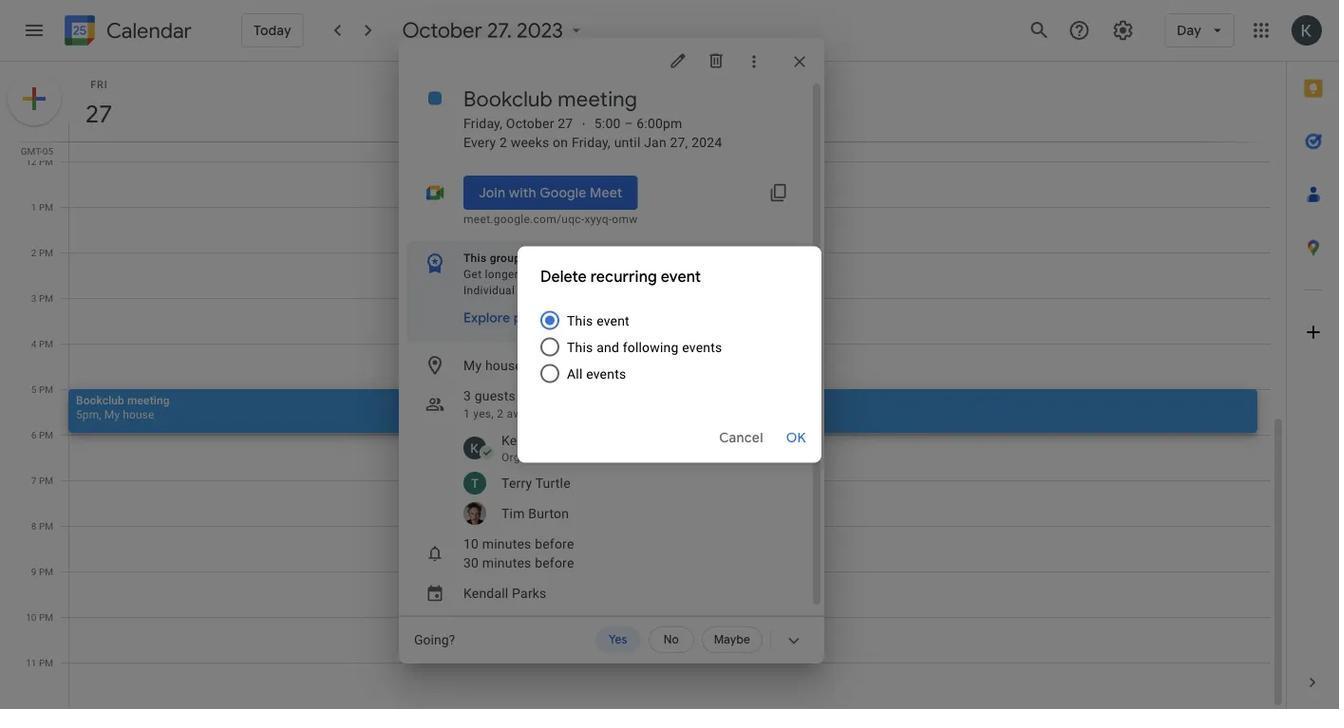 Task type: locate. For each thing, give the bounding box(es) containing it.
friday, down ⋅ on the top
[[572, 134, 611, 150]]

0 horizontal spatial house
[[123, 408, 154, 421]]

delete recurring event
[[541, 267, 701, 286]]

0 horizontal spatial google
[[540, 184, 587, 201]]

bookclub
[[464, 86, 553, 112], [76, 394, 124, 407]]

guests tree
[[391, 429, 810, 529]]

1 vertical spatial house
[[123, 408, 154, 421]]

3 left guests
[[464, 388, 471, 404]]

⋅
[[581, 115, 587, 131]]

terry
[[502, 476, 532, 491]]

1 vertical spatial with
[[637, 268, 660, 281]]

2 minutes from the top
[[482, 555, 532, 571]]

house
[[485, 358, 523, 373], [123, 408, 154, 421]]

tab list
[[1287, 62, 1340, 657]]

no button
[[649, 627, 694, 654]]

0 vertical spatial house
[[485, 358, 523, 373]]

0 vertical spatial 10
[[464, 536, 479, 552]]

event inside heading
[[661, 267, 701, 286]]

my inside bookclub meeting 5pm , my house
[[104, 408, 120, 421]]

cancel button
[[712, 421, 771, 456]]

1 vertical spatial my
[[104, 408, 120, 421]]

7 pm
[[31, 475, 53, 486]]

2 pm from the top
[[39, 201, 53, 213]]

1 right to
[[613, 252, 619, 265]]

27, left 2023
[[487, 17, 512, 44]]

1 horizontal spatial 3
[[464, 388, 471, 404]]

0 vertical spatial this
[[464, 252, 487, 265]]

pm up 2 pm
[[39, 201, 53, 213]]

12 pm from the top
[[39, 658, 53, 669]]

2
[[500, 134, 507, 150], [31, 247, 37, 258], [497, 408, 504, 421]]

and down to
[[584, 268, 604, 281]]

3 for pm
[[31, 293, 37, 304]]

1 vertical spatial bookclub
[[76, 394, 124, 407]]

bookclub inside bookclub meeting friday, october 27 ⋅ 5:00 – 6:00pm every 2 weeks on friday, until jan 27, 2024
[[464, 86, 553, 112]]

pm down 9 pm
[[39, 612, 53, 623]]

this up get
[[464, 252, 487, 265]]

and inside get longer group calls and more with a google workspace individual plan
[[584, 268, 604, 281]]

0 vertical spatial plan
[[518, 284, 541, 297]]

option group containing this event
[[537, 307, 799, 406]]

pm right 6
[[39, 429, 53, 441]]

calendar
[[106, 18, 192, 44]]

1 horizontal spatial event
[[661, 267, 701, 286]]

1 left yes, at the bottom of the page
[[464, 408, 470, 421]]

4 pm from the top
[[39, 293, 53, 304]]

this for this group call is limited to 1 hour
[[464, 252, 487, 265]]

pm for 1 pm
[[39, 201, 53, 213]]

plan
[[518, 284, 541, 297], [514, 310, 540, 327]]

calendar heading
[[103, 18, 192, 44]]

pm down 1 pm
[[39, 247, 53, 258]]

minutes down tim
[[482, 536, 532, 552]]

pm right 4
[[39, 338, 53, 350]]

1 horizontal spatial my
[[464, 358, 482, 373]]

pm right 12
[[39, 156, 53, 167]]

friday,
[[464, 115, 503, 131], [572, 134, 611, 150]]

2 right yes, at the bottom of the page
[[497, 408, 504, 421]]

with up meet.google.com/uqc-
[[509, 184, 537, 201]]

0 vertical spatial kendall
[[502, 433, 547, 448]]

1 horizontal spatial events
[[682, 339, 722, 355]]

grid containing bookclub meeting
[[0, 62, 1287, 710]]

pm for 10 pm
[[39, 612, 53, 623]]

1 vertical spatial no
[[664, 633, 679, 648]]

minutes up kendall parks
[[482, 555, 532, 571]]

all
[[567, 366, 583, 382]]

2 right every
[[500, 134, 507, 150]]

pm right 5 at the left
[[39, 384, 53, 395]]

with
[[509, 184, 537, 201], [637, 268, 660, 281]]

1 vertical spatial group
[[522, 268, 553, 281]]

this
[[464, 252, 487, 265], [567, 313, 593, 329], [567, 339, 593, 355]]

pm for 9 pm
[[39, 566, 53, 578]]

group
[[490, 252, 521, 265], [522, 268, 553, 281]]

0 vertical spatial bookclub
[[464, 86, 553, 112]]

calendar element
[[61, 11, 192, 53]]

0 vertical spatial friday,
[[464, 115, 503, 131]]

1 vertical spatial kendall
[[464, 586, 509, 601]]

4
[[31, 338, 37, 350]]

8
[[31, 521, 37, 532]]

7
[[31, 475, 37, 486]]

0 vertical spatial my
[[464, 358, 482, 373]]

0 horizontal spatial 10
[[26, 612, 37, 623]]

1 inside grid
[[31, 201, 37, 213]]

0 horizontal spatial no
[[556, 310, 573, 327]]

pm for 7 pm
[[39, 475, 53, 486]]

9 pm from the top
[[39, 521, 53, 532]]

1 pm from the top
[[39, 156, 53, 167]]

events right all
[[586, 366, 626, 382]]

0 vertical spatial no
[[556, 310, 573, 327]]

pm right 9 in the left bottom of the page
[[39, 566, 53, 578]]

house right ,
[[123, 408, 154, 421]]

kendall inside the kendall parks organizer
[[502, 433, 547, 448]]

10
[[464, 536, 479, 552], [26, 612, 37, 623]]

3 for guests
[[464, 388, 471, 404]]

6 pm from the top
[[39, 384, 53, 395]]

friday, up every
[[464, 115, 503, 131]]

1 horizontal spatial october
[[506, 115, 555, 131]]

pm down 2 pm
[[39, 293, 53, 304]]

google up meet.google.com/uqc-xyyq-omw
[[540, 184, 587, 201]]

1 vertical spatial minutes
[[482, 555, 532, 571]]

bookclub up weeks on the top left of page
[[464, 86, 553, 112]]

group up longer
[[490, 252, 521, 265]]

1 vertical spatial before
[[535, 555, 574, 571]]

kendall for kendall parks
[[464, 586, 509, 601]]

5pm
[[76, 408, 99, 421]]

individual
[[464, 284, 515, 297]]

27, right jan
[[670, 134, 688, 150]]

events right following
[[682, 339, 722, 355]]

0 vertical spatial with
[[509, 184, 537, 201]]

1 vertical spatial this
[[567, 313, 593, 329]]

this up all
[[567, 339, 593, 355]]

1 vertical spatial meeting
[[127, 394, 170, 407]]

meeting inside bookclub meeting 5pm , my house
[[127, 394, 170, 407]]

house up guests
[[485, 358, 523, 373]]

explore
[[464, 310, 511, 327]]

1 vertical spatial 10
[[26, 612, 37, 623]]

pm for 8 pm
[[39, 521, 53, 532]]

support image
[[1068, 19, 1091, 42]]

2 down 1 pm
[[31, 247, 37, 258]]

calls
[[556, 268, 581, 281]]

no left thanks
[[556, 310, 573, 327]]

event right recurring
[[661, 267, 701, 286]]

1 horizontal spatial bookclub
[[464, 86, 553, 112]]

1 vertical spatial 2
[[31, 247, 37, 258]]

kendall parks, attending, organizer tree item
[[437, 429, 810, 468]]

october 27, 2023
[[403, 17, 564, 44]]

05
[[43, 145, 53, 157]]

1 vertical spatial plan
[[514, 310, 540, 327]]

1 before from the top
[[535, 536, 574, 552]]

1 horizontal spatial no
[[664, 633, 679, 648]]

and
[[584, 268, 604, 281], [597, 339, 619, 355]]

workspace
[[713, 268, 772, 281]]

following
[[623, 339, 679, 355]]

0 vertical spatial 3
[[31, 293, 37, 304]]

terry turtle tree item
[[437, 468, 810, 499]]

3 up 4
[[31, 293, 37, 304]]

notifications element
[[464, 535, 574, 573]]

1 vertical spatial events
[[586, 366, 626, 382]]

option group
[[537, 307, 799, 406]]

1 horizontal spatial meeting
[[558, 86, 638, 112]]

0 horizontal spatial october
[[403, 17, 483, 44]]

1 horizontal spatial parks
[[550, 433, 585, 448]]

jan
[[644, 134, 667, 150]]

27,
[[487, 17, 512, 44], [670, 134, 688, 150]]

0 horizontal spatial my
[[104, 408, 120, 421]]

12 pm
[[26, 156, 53, 167]]

1 minutes from the top
[[482, 536, 532, 552]]

pm for 6 pm
[[39, 429, 53, 441]]

1 vertical spatial and
[[597, 339, 619, 355]]

10 up 30
[[464, 536, 479, 552]]

pm for 3 pm
[[39, 293, 53, 304]]

11
[[26, 658, 37, 669]]

my
[[464, 358, 482, 373], [104, 408, 120, 421]]

no right yes
[[664, 633, 679, 648]]

plan right "explore"
[[514, 310, 540, 327]]

my right ,
[[104, 408, 120, 421]]

1 vertical spatial 3
[[464, 388, 471, 404]]

bookclub meeting 5pm , my house
[[76, 394, 170, 421]]

tim
[[502, 506, 525, 522]]

1 horizontal spatial friday,
[[572, 134, 611, 150]]

bookclub inside bookclub meeting 5pm , my house
[[76, 394, 124, 407]]

bookclub meeting heading
[[464, 86, 638, 112]]

yes button
[[596, 627, 641, 654]]

5 pm from the top
[[39, 338, 53, 350]]

1 vertical spatial parks
[[512, 586, 547, 601]]

0 vertical spatial before
[[535, 536, 574, 552]]

0 vertical spatial 2
[[500, 134, 507, 150]]

bookclub up ,
[[76, 394, 124, 407]]

pm right 7
[[39, 475, 53, 486]]

minutes
[[482, 536, 532, 552], [482, 555, 532, 571]]

3 inside 3 guests 1 yes, 2 awaiting
[[464, 388, 471, 404]]

0 horizontal spatial 1
[[31, 201, 37, 213]]

0 horizontal spatial 27,
[[487, 17, 512, 44]]

organizer
[[502, 451, 553, 465]]

1 horizontal spatial 27,
[[670, 134, 688, 150]]

google
[[540, 184, 587, 201], [672, 268, 710, 281]]

0 horizontal spatial event
[[597, 313, 630, 329]]

with left a
[[637, 268, 660, 281]]

1 vertical spatial october
[[506, 115, 555, 131]]

0 horizontal spatial 3
[[31, 293, 37, 304]]

and inside delete recurring event dialog
[[597, 339, 619, 355]]

pm
[[39, 156, 53, 167], [39, 201, 53, 213], [39, 247, 53, 258], [39, 293, 53, 304], [39, 338, 53, 350], [39, 384, 53, 395], [39, 429, 53, 441], [39, 475, 53, 486], [39, 521, 53, 532], [39, 566, 53, 578], [39, 612, 53, 623], [39, 658, 53, 669]]

kendall down 30
[[464, 586, 509, 601]]

8 pm from the top
[[39, 475, 53, 486]]

0 horizontal spatial with
[[509, 184, 537, 201]]

1 horizontal spatial group
[[522, 268, 553, 281]]

1 horizontal spatial 1
[[464, 408, 470, 421]]

is
[[546, 252, 556, 265]]

parks inside the kendall parks organizer
[[550, 433, 585, 448]]

october
[[403, 17, 483, 44], [506, 115, 555, 131]]

1 horizontal spatial 10
[[464, 536, 479, 552]]

pm right 11
[[39, 658, 53, 669]]

no for no thanks
[[556, 310, 573, 327]]

1 horizontal spatial house
[[485, 358, 523, 373]]

pm right '8' at the bottom of the page
[[39, 521, 53, 532]]

0 vertical spatial 1
[[31, 201, 37, 213]]

0 horizontal spatial parks
[[512, 586, 547, 601]]

no inside button
[[664, 633, 679, 648]]

parks up organizer
[[550, 433, 585, 448]]

this group call is limited to 1 hour
[[464, 252, 647, 265]]

1 horizontal spatial google
[[672, 268, 710, 281]]

0 vertical spatial meeting
[[558, 86, 638, 112]]

11 pm from the top
[[39, 612, 53, 623]]

3 pm from the top
[[39, 247, 53, 258]]

get
[[464, 268, 482, 281]]

10 up 11
[[26, 612, 37, 623]]

meeting inside bookclub meeting friday, october 27 ⋅ 5:00 – 6:00pm every 2 weeks on friday, until jan 27, 2024
[[558, 86, 638, 112]]

this for this and following events
[[567, 339, 593, 355]]

column header
[[68, 62, 1271, 142]]

kendall
[[502, 433, 547, 448], [464, 586, 509, 601]]

1 down 12
[[31, 201, 37, 213]]

0 horizontal spatial bookclub
[[76, 394, 124, 407]]

1 vertical spatial friday,
[[572, 134, 611, 150]]

0 horizontal spatial meeting
[[127, 394, 170, 407]]

event down get longer group calls and more with a google workspace individual plan
[[597, 313, 630, 329]]

0 horizontal spatial events
[[586, 366, 626, 382]]

kendall parks
[[464, 586, 547, 601]]

today button
[[241, 13, 304, 48]]

meet
[[590, 184, 623, 201]]

google right a
[[672, 268, 710, 281]]

before
[[535, 536, 574, 552], [535, 555, 574, 571]]

9 pm
[[31, 566, 53, 578]]

1 vertical spatial 27,
[[670, 134, 688, 150]]

3
[[31, 293, 37, 304], [464, 388, 471, 404]]

0 vertical spatial group
[[490, 252, 521, 265]]

and down this event
[[597, 339, 619, 355]]

10 inside 10 minutes before 30 minutes before
[[464, 536, 479, 552]]

1 vertical spatial google
[[672, 268, 710, 281]]

parks
[[550, 433, 585, 448], [512, 586, 547, 601]]

0 vertical spatial october
[[403, 17, 483, 44]]

meeting for bookclub meeting 5pm , my house
[[127, 394, 170, 407]]

kendall parks organizer
[[502, 433, 585, 465]]

2 vertical spatial 1
[[464, 408, 470, 421]]

1
[[31, 201, 37, 213], [613, 252, 619, 265], [464, 408, 470, 421]]

group down call
[[522, 268, 553, 281]]

7 pm from the top
[[39, 429, 53, 441]]

plan down longer
[[518, 284, 541, 297]]

2 horizontal spatial 1
[[613, 252, 619, 265]]

0 vertical spatial and
[[584, 268, 604, 281]]

0 vertical spatial parks
[[550, 433, 585, 448]]

my up guests
[[464, 358, 482, 373]]

pm for 11 pm
[[39, 658, 53, 669]]

grid
[[0, 62, 1287, 710]]

kendall up organizer
[[502, 433, 547, 448]]

parks down the notifications element
[[512, 586, 547, 601]]

0 vertical spatial minutes
[[482, 536, 532, 552]]

join with google meet link
[[464, 176, 638, 210]]

gmt-05
[[21, 145, 53, 157]]

2 vertical spatial this
[[567, 339, 593, 355]]

0 vertical spatial event
[[661, 267, 701, 286]]

10 pm from the top
[[39, 566, 53, 578]]

2 vertical spatial 2
[[497, 408, 504, 421]]

1 horizontal spatial with
[[637, 268, 660, 281]]

no inside button
[[556, 310, 573, 327]]

this down delete
[[567, 313, 593, 329]]



Task type: describe. For each thing, give the bounding box(es) containing it.
bookclub for bookclub meeting 5pm , my house
[[76, 394, 124, 407]]

guests
[[475, 388, 516, 404]]

my house button
[[399, 351, 810, 381]]

pm for 5 pm
[[39, 384, 53, 395]]

house inside bookclub meeting 5pm , my house
[[123, 408, 154, 421]]

2 pm
[[31, 247, 53, 258]]

yes
[[609, 633, 628, 648]]

0 vertical spatial events
[[682, 339, 722, 355]]

meeting for bookclub meeting friday, october 27 ⋅ 5:00 – 6:00pm every 2 weeks on friday, until jan 27, 2024
[[558, 86, 638, 112]]

bookclub for bookclub meeting friday, october 27 ⋅ 5:00 – 6:00pm every 2 weeks on friday, until jan 27, 2024
[[464, 86, 553, 112]]

plan inside get longer group calls and more with a google workspace individual plan
[[518, 284, 541, 297]]

ok button
[[779, 421, 814, 456]]

maybe
[[714, 633, 751, 648]]

more
[[607, 268, 634, 281]]

30
[[464, 555, 479, 571]]

plan inside button
[[514, 310, 540, 327]]

this and following events
[[567, 339, 722, 355]]

delete recurring event dialog
[[518, 247, 822, 463]]

10 minutes before 30 minutes before
[[464, 536, 574, 571]]

call
[[524, 252, 543, 265]]

to
[[599, 252, 610, 265]]

every
[[464, 134, 496, 150]]

2 before from the top
[[535, 555, 574, 571]]

kendall for kendall parks organizer
[[502, 433, 547, 448]]

my house
[[464, 358, 523, 373]]

1 pm
[[31, 201, 53, 213]]

delete recurring event heading
[[541, 266, 799, 288]]

6:00pm
[[637, 115, 683, 131]]

gmt-
[[21, 145, 43, 157]]

yes,
[[473, 408, 494, 421]]

option group inside delete recurring event dialog
[[537, 307, 799, 406]]

longer
[[485, 268, 519, 281]]

terry turtle
[[502, 476, 571, 491]]

october 27, 2023 button
[[395, 17, 594, 44]]

–
[[624, 115, 633, 131]]

maybe button
[[702, 627, 763, 654]]

my inside my house button
[[464, 358, 482, 373]]

9
[[31, 566, 37, 578]]

october inside bookclub meeting friday, october 27 ⋅ 5:00 – 6:00pm every 2 weeks on friday, until jan 27, 2024
[[506, 115, 555, 131]]

10 for 10 pm
[[26, 612, 37, 623]]

thanks
[[577, 310, 619, 327]]

today
[[254, 22, 291, 39]]

0 vertical spatial 27,
[[487, 17, 512, 44]]

pm for 12 pm
[[39, 156, 53, 167]]

tim burton
[[502, 506, 569, 522]]

10 pm
[[26, 612, 53, 623]]

10 for 10 minutes before 30 minutes before
[[464, 536, 479, 552]]

ok
[[786, 430, 807, 447]]

until
[[614, 134, 641, 150]]

parks for kendall parks organizer
[[550, 433, 585, 448]]

27
[[558, 115, 573, 131]]

0 horizontal spatial friday,
[[464, 115, 503, 131]]

house inside button
[[485, 358, 523, 373]]

turtle
[[536, 476, 571, 491]]

2024
[[692, 134, 723, 150]]

3 pm
[[31, 293, 53, 304]]

no for no
[[664, 633, 679, 648]]

hour
[[623, 252, 647, 265]]

xyyq-
[[585, 213, 612, 226]]

0 vertical spatial google
[[540, 184, 587, 201]]

join
[[479, 184, 506, 201]]

group inside get longer group calls and more with a google workspace individual plan
[[522, 268, 553, 281]]

join with google meet
[[479, 184, 623, 201]]

delete event image
[[707, 51, 726, 70]]

weeks
[[511, 134, 550, 150]]

bookclub meeting friday, october 27 ⋅ 5:00 – 6:00pm every 2 weeks on friday, until jan 27, 2024
[[464, 86, 723, 150]]

2023
[[517, 17, 564, 44]]

0 horizontal spatial group
[[490, 252, 521, 265]]

1 inside 3 guests 1 yes, 2 awaiting
[[464, 408, 470, 421]]

5:00
[[595, 115, 621, 131]]

cancel
[[719, 430, 764, 447]]

meet.google.com/uqc-xyyq-omw
[[464, 213, 638, 226]]

awaiting
[[507, 408, 552, 421]]

going?
[[414, 633, 455, 648]]

2 inside 3 guests 1 yes, 2 awaiting
[[497, 408, 504, 421]]

this for this event
[[567, 313, 593, 329]]

1 vertical spatial 1
[[613, 252, 619, 265]]

,
[[99, 408, 101, 421]]

no thanks
[[556, 310, 619, 327]]

delete
[[541, 267, 587, 286]]

8 pm
[[31, 521, 53, 532]]

no thanks button
[[548, 301, 627, 335]]

2 inside bookclub meeting friday, october 27 ⋅ 5:00 – 6:00pm every 2 weeks on friday, until jan 27, 2024
[[500, 134, 507, 150]]

5 pm
[[31, 384, 53, 395]]

burton
[[529, 506, 569, 522]]

all events
[[567, 366, 626, 382]]

limited
[[559, 252, 596, 265]]

parks for kendall parks
[[512, 586, 547, 601]]

5
[[31, 384, 37, 395]]

a
[[663, 268, 669, 281]]

6 pm
[[31, 429, 53, 441]]

get longer group calls and more with a google workspace individual plan
[[464, 268, 772, 297]]

1 vertical spatial event
[[597, 313, 630, 329]]

pm for 4 pm
[[39, 338, 53, 350]]

meet.google.com/uqc-
[[464, 213, 585, 226]]

on
[[553, 134, 568, 150]]

this event
[[567, 313, 630, 329]]

explore plan button
[[456, 301, 548, 335]]

2 inside grid
[[31, 247, 37, 258]]

3 guests 1 yes, 2 awaiting
[[464, 388, 552, 421]]

recurring
[[591, 267, 657, 286]]

tim burton tree item
[[437, 499, 810, 529]]

google inside get longer group calls and more with a google workspace individual plan
[[672, 268, 710, 281]]

27, inside bookclub meeting friday, october 27 ⋅ 5:00 – 6:00pm every 2 weeks on friday, until jan 27, 2024
[[670, 134, 688, 150]]

4 pm
[[31, 338, 53, 350]]

11 pm
[[26, 658, 53, 669]]

6
[[31, 429, 37, 441]]

omw
[[612, 213, 638, 226]]

with inside get longer group calls and more with a google workspace individual plan
[[637, 268, 660, 281]]

pm for 2 pm
[[39, 247, 53, 258]]



Task type: vqa. For each thing, say whether or not it's contained in the screenshot.
the bottommost event
yes



